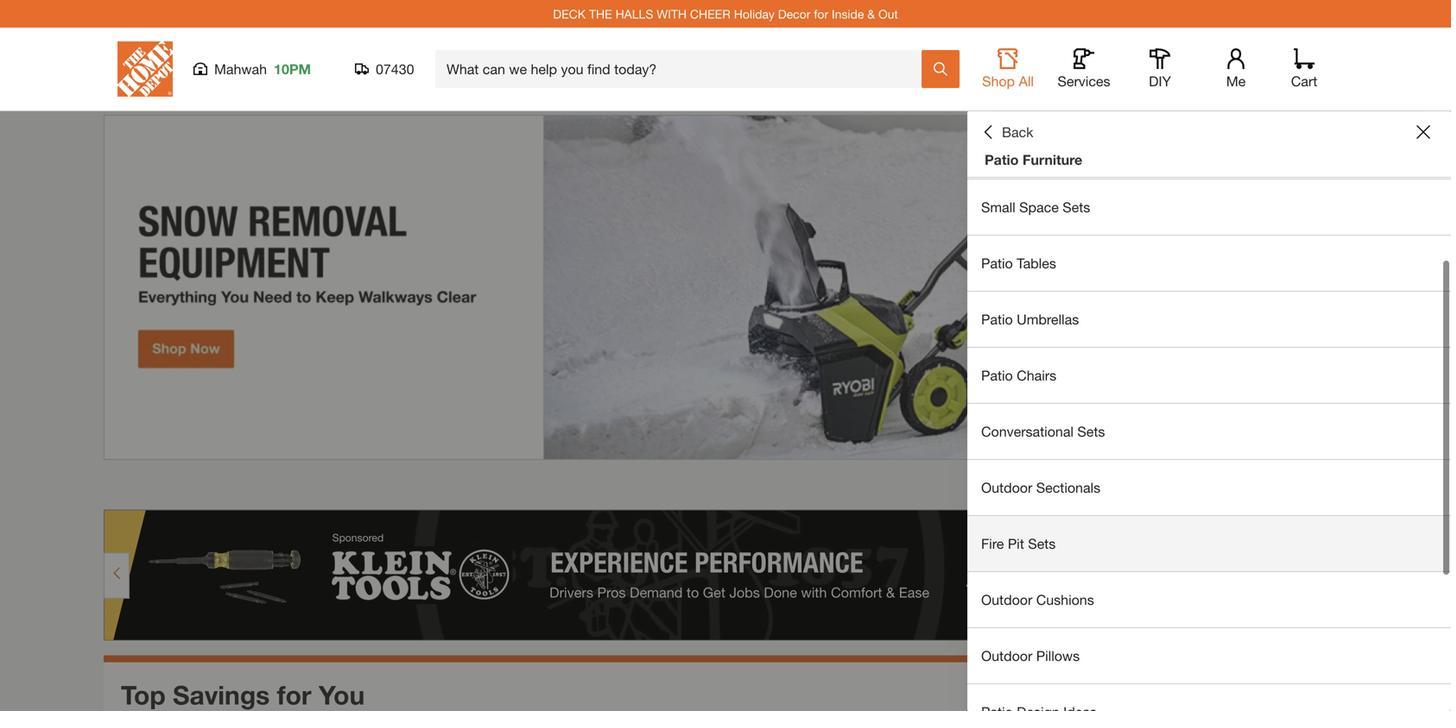 Task type: vqa. For each thing, say whether or not it's contained in the screenshot.
the Retailer
no



Task type: locate. For each thing, give the bounding box(es) containing it.
me
[[1226, 73, 1246, 89]]

2 vertical spatial outdoor
[[981, 648, 1032, 665]]

for
[[814, 7, 828, 21], [277, 680, 311, 711]]

2 vertical spatial sets
[[1028, 536, 1056, 552]]

small space sets link
[[967, 180, 1451, 235]]

for left inside at the top right of the page
[[814, 7, 828, 21]]

outdoor inside "link"
[[981, 648, 1032, 665]]

1 vertical spatial outdoor
[[981, 592, 1032, 609]]

mix & match
[[981, 143, 1059, 159]]

halls
[[615, 7, 653, 21]]

2 outdoor from the top
[[981, 592, 1032, 609]]

& inside mix & match link
[[1007, 143, 1016, 159]]

umbrellas
[[1017, 311, 1079, 328]]

conversational
[[981, 424, 1074, 440]]

shop all
[[982, 73, 1034, 89]]

deck
[[553, 7, 586, 21]]

patio left umbrellas
[[981, 311, 1013, 328]]

patio furniture
[[985, 152, 1082, 168]]

drawer close image
[[1417, 125, 1430, 139]]

outdoor
[[981, 480, 1032, 496], [981, 592, 1032, 609], [981, 648, 1032, 665]]

out
[[878, 7, 898, 21]]

0 vertical spatial sets
[[1063, 199, 1090, 216]]

outdoor down pit on the bottom right of page
[[981, 592, 1032, 609]]

cheer
[[690, 7, 731, 21]]

pit
[[1008, 536, 1024, 552]]

shop
[[982, 73, 1015, 89]]

patio left chairs
[[981, 368, 1013, 384]]

3 outdoor from the top
[[981, 648, 1032, 665]]

1 horizontal spatial for
[[814, 7, 828, 21]]

outdoor for outdoor pillows
[[981, 648, 1032, 665]]

0 horizontal spatial for
[[277, 680, 311, 711]]

0 vertical spatial &
[[867, 7, 875, 21]]

patio umbrellas
[[981, 311, 1079, 328]]

sets right pit on the bottom right of page
[[1028, 536, 1056, 552]]

me button
[[1208, 48, 1264, 90]]

patio
[[985, 152, 1019, 168], [981, 255, 1013, 272], [981, 311, 1013, 328], [981, 368, 1013, 384]]

services button
[[1056, 48, 1112, 90]]

patio for patio chairs
[[981, 368, 1013, 384]]

outdoor up pit on the bottom right of page
[[981, 480, 1032, 496]]

small space sets
[[981, 199, 1090, 216]]

sets up sectionals
[[1077, 424, 1105, 440]]

deck the halls with cheer holiday decor for inside & out
[[553, 7, 898, 21]]

inside
[[832, 7, 864, 21]]

chairs
[[1017, 368, 1056, 384]]

10pm
[[274, 61, 311, 77]]

outdoor for outdoor sectionals
[[981, 480, 1032, 496]]

with
[[657, 7, 687, 21]]

furniture
[[1023, 152, 1082, 168]]

1 outdoor from the top
[[981, 480, 1032, 496]]

patio for patio tables
[[981, 255, 1013, 272]]

outdoor left pillows
[[981, 648, 1032, 665]]

1 vertical spatial for
[[277, 680, 311, 711]]

sets right "space"
[[1063, 199, 1090, 216]]

patio left 'tables'
[[981, 255, 1013, 272]]

&
[[867, 7, 875, 21], [1007, 143, 1016, 159]]

sets
[[1063, 199, 1090, 216], [1077, 424, 1105, 440], [1028, 536, 1056, 552]]

0 vertical spatial for
[[814, 7, 828, 21]]

patio for patio umbrellas
[[981, 311, 1013, 328]]

you
[[319, 680, 365, 711]]

outdoor cushions link
[[967, 573, 1451, 628]]

deck the halls with cheer holiday decor for inside & out link
[[553, 7, 898, 21]]

& left out
[[867, 7, 875, 21]]

outdoor pillows link
[[967, 629, 1451, 684]]

outdoor sectionals link
[[967, 460, 1451, 516]]

holiday
[[734, 7, 775, 21]]

top savings for you
[[121, 680, 365, 711]]

for left you
[[277, 680, 311, 711]]

& right mix
[[1007, 143, 1016, 159]]

07430 button
[[355, 60, 415, 78]]

mix & match link
[[967, 124, 1451, 179]]

the
[[589, 7, 612, 21]]

feedback link image
[[1428, 292, 1451, 385]]

1 vertical spatial &
[[1007, 143, 1016, 159]]

outdoor inside "link"
[[981, 592, 1032, 609]]

patio down back button
[[985, 152, 1019, 168]]

0 vertical spatial outdoor
[[981, 480, 1032, 496]]

diy button
[[1132, 48, 1188, 90]]

1 horizontal spatial &
[[1007, 143, 1016, 159]]

sets for fire pit sets
[[1028, 536, 1056, 552]]



Task type: describe. For each thing, give the bounding box(es) containing it.
patio for patio furniture
[[985, 152, 1019, 168]]

cart
[[1291, 73, 1317, 89]]

space
[[1019, 199, 1059, 216]]

patio chairs link
[[967, 348, 1451, 403]]

0 horizontal spatial &
[[867, 7, 875, 21]]

patio tables link
[[967, 236, 1451, 291]]

back button
[[981, 124, 1033, 141]]

pillows
[[1036, 648, 1080, 665]]

match
[[1020, 143, 1059, 159]]

patio tables
[[981, 255, 1056, 272]]

image for snow removal equipment everything you need to keep walkways clear image
[[104, 115, 1347, 460]]

sectionals
[[1036, 480, 1101, 496]]

fire pit sets link
[[967, 517, 1451, 572]]

outdoor for outdoor cushions
[[981, 592, 1032, 609]]

savings
[[173, 680, 270, 711]]

conversational sets link
[[967, 404, 1451, 460]]

tables
[[1017, 255, 1056, 272]]

small
[[981, 199, 1016, 216]]

back
[[1002, 124, 1033, 140]]

What can we help you find today? search field
[[447, 51, 921, 87]]

top
[[121, 680, 166, 711]]

decor
[[778, 7, 811, 21]]

patio chairs
[[981, 368, 1056, 384]]

mix
[[981, 143, 1003, 159]]

fire
[[981, 536, 1004, 552]]

shop all button
[[980, 48, 1036, 90]]

outdoor sectionals
[[981, 480, 1101, 496]]

cushions
[[1036, 592, 1094, 609]]

diy
[[1149, 73, 1171, 89]]

fire pit sets
[[981, 536, 1056, 552]]

outdoor pillows
[[981, 648, 1080, 665]]

services
[[1058, 73, 1110, 89]]

cart link
[[1285, 48, 1323, 90]]

07430
[[376, 61, 414, 77]]

conversational sets
[[981, 424, 1105, 440]]

all
[[1019, 73, 1034, 89]]

1 vertical spatial sets
[[1077, 424, 1105, 440]]

mahwah 10pm
[[214, 61, 311, 77]]

patio umbrellas link
[[967, 292, 1451, 347]]

outdoor cushions
[[981, 592, 1094, 609]]

the home depot logo image
[[117, 41, 173, 97]]

sets for small space sets
[[1063, 199, 1090, 216]]

mahwah
[[214, 61, 267, 77]]



